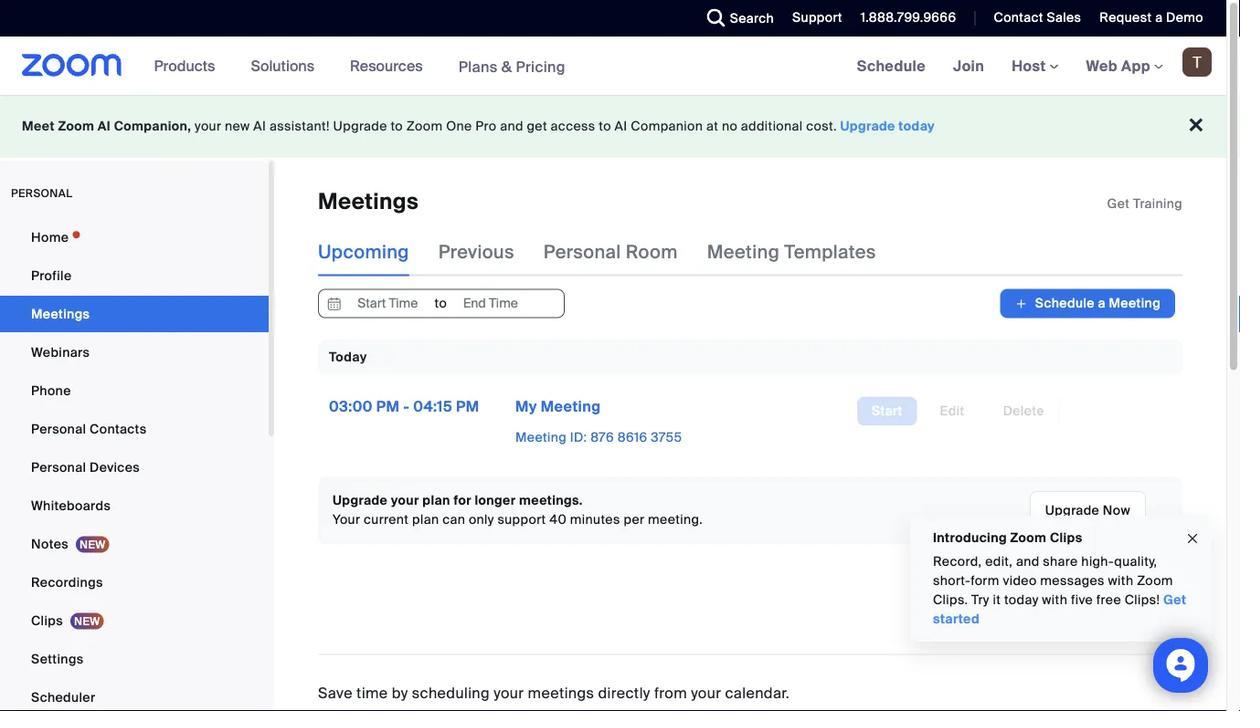 Task type: locate. For each thing, give the bounding box(es) containing it.
2 horizontal spatial ai
[[615, 118, 627, 135]]

upgrade today link
[[840, 118, 935, 135]]

previous
[[438, 241, 514, 264]]

and left get
[[500, 118, 524, 135]]

companion
[[631, 118, 703, 135]]

your
[[195, 118, 221, 135], [391, 492, 419, 509], [494, 684, 524, 704], [691, 684, 721, 704]]

get left training
[[1107, 195, 1130, 212]]

your inside the meet zoom ai companion, footer
[[195, 118, 221, 135]]

introducing
[[933, 530, 1007, 546]]

personal menu menu
[[0, 219, 269, 712]]

1 vertical spatial with
[[1042, 592, 1068, 609]]

it
[[993, 592, 1001, 609]]

1 vertical spatial and
[[1016, 554, 1040, 571]]

your inside upgrade your plan for longer meetings. your current plan can only support 40 minutes per meeting.
[[391, 492, 419, 509]]

schedule inside "meetings" navigation
[[857, 56, 926, 75]]

started
[[933, 611, 980, 628]]

1 vertical spatial meetings
[[31, 306, 90, 323]]

add image
[[1015, 295, 1028, 313]]

and inside the meet zoom ai companion, footer
[[500, 118, 524, 135]]

0 vertical spatial plan
[[423, 492, 450, 509]]

today down schedule link
[[899, 118, 935, 135]]

zoom up clips!
[[1137, 573, 1173, 590]]

personal left room
[[544, 241, 621, 264]]

0 vertical spatial personal
[[544, 241, 621, 264]]

join
[[953, 56, 984, 75]]

schedule for schedule a meeting
[[1035, 295, 1095, 312]]

personal devices link
[[0, 450, 269, 486]]

by
[[392, 684, 408, 704]]

calendar.
[[725, 684, 790, 704]]

your left new
[[195, 118, 221, 135]]

0 horizontal spatial ai
[[98, 118, 111, 135]]

your
[[333, 512, 360, 529]]

a for schedule
[[1098, 295, 1106, 312]]

plan
[[423, 492, 450, 509], [412, 512, 439, 529]]

1 horizontal spatial and
[[1016, 554, 1040, 571]]

support link
[[779, 0, 847, 37], [792, 9, 842, 26]]

0 horizontal spatial meetings
[[31, 306, 90, 323]]

plans
[[458, 57, 498, 76]]

0 vertical spatial a
[[1155, 9, 1163, 26]]

schedule for schedule
[[857, 56, 926, 75]]

request a demo
[[1100, 9, 1204, 26]]

1 horizontal spatial with
[[1108, 573, 1134, 590]]

0 horizontal spatial today
[[899, 118, 935, 135]]

contact
[[994, 9, 1043, 26]]

0 horizontal spatial get
[[1107, 195, 1130, 212]]

app
[[1121, 56, 1151, 75]]

personal up the whiteboards
[[31, 459, 86, 476]]

Date Range Picker End field
[[448, 290, 533, 317]]

1 horizontal spatial ai
[[253, 118, 266, 135]]

8616
[[618, 429, 648, 446]]

my meeting application
[[515, 397, 835, 448]]

meetings up webinars
[[31, 306, 90, 323]]

plans & pricing link
[[458, 57, 566, 76], [458, 57, 566, 76]]

0 vertical spatial get
[[1107, 195, 1130, 212]]

1 horizontal spatial pm
[[456, 397, 479, 417]]

1 horizontal spatial to
[[435, 295, 447, 312]]

upgrade inside upgrade your plan for longer meetings. your current plan can only support 40 minutes per meeting.
[[333, 492, 388, 509]]

meeting
[[707, 241, 780, 264], [1109, 295, 1161, 312], [541, 397, 601, 416], [515, 429, 567, 446]]

profile picture image
[[1183, 48, 1212, 77]]

0 horizontal spatial clips
[[31, 613, 63, 630]]

clips!
[[1125, 592, 1160, 609]]

0 horizontal spatial a
[[1098, 295, 1106, 312]]

clips.
[[933, 592, 968, 609]]

get right clips!
[[1163, 592, 1187, 609]]

support
[[792, 9, 842, 26]]

meetings up upcoming
[[318, 188, 419, 216]]

settings
[[31, 651, 84, 668]]

0 horizontal spatial and
[[500, 118, 524, 135]]

1 vertical spatial personal
[[31, 421, 86, 438]]

with down messages
[[1042, 592, 1068, 609]]

to left date range picker end field
[[435, 295, 447, 312]]

1 horizontal spatial get
[[1163, 592, 1187, 609]]

0 horizontal spatial schedule
[[857, 56, 926, 75]]

pm left -
[[376, 397, 400, 417]]

personal down phone
[[31, 421, 86, 438]]

40
[[549, 512, 567, 529]]

with up free
[[1108, 573, 1134, 590]]

schedule down 1.888.799.9666
[[857, 56, 926, 75]]

for
[[454, 492, 471, 509]]

clips up share
[[1050, 530, 1082, 546]]

web
[[1086, 56, 1118, 75]]

1 vertical spatial plan
[[412, 512, 439, 529]]

new
[[225, 118, 250, 135]]

per
[[624, 512, 645, 529]]

0 vertical spatial with
[[1108, 573, 1134, 590]]

with
[[1108, 573, 1134, 590], [1042, 592, 1068, 609]]

1 vertical spatial today
[[1004, 592, 1039, 609]]

products button
[[154, 37, 223, 95]]

tabs of meeting tab list
[[318, 229, 905, 276]]

host button
[[1012, 56, 1059, 75]]

plan left can
[[412, 512, 439, 529]]

resources
[[350, 56, 423, 75]]

0 vertical spatial meetings
[[318, 188, 419, 216]]

quality,
[[1114, 554, 1157, 571]]

get started
[[933, 592, 1187, 628]]

2 vertical spatial personal
[[31, 459, 86, 476]]

zoom left one
[[406, 118, 443, 135]]

devices
[[90, 459, 140, 476]]

upgrade right cost.
[[840, 118, 895, 135]]

upgrade left the now
[[1045, 502, 1100, 519]]

clips up settings
[[31, 613, 63, 630]]

zoom inside record, edit, and share high-quality, short-form video messages with zoom clips. try it today with five free clips!
[[1137, 573, 1173, 590]]

get
[[1107, 195, 1130, 212], [1163, 592, 1187, 609]]

share
[[1043, 554, 1078, 571]]

04:15
[[413, 397, 452, 417]]

pm
[[376, 397, 400, 417], [456, 397, 479, 417]]

zoom up the edit,
[[1010, 530, 1047, 546]]

a inside button
[[1098, 295, 1106, 312]]

upgrade down product information navigation
[[333, 118, 387, 135]]

upgrade
[[333, 118, 387, 135], [840, 118, 895, 135], [333, 492, 388, 509], [1045, 502, 1100, 519]]

1 horizontal spatial a
[[1155, 9, 1163, 26]]

introducing zoom clips
[[933, 530, 1082, 546]]

notes link
[[0, 526, 269, 563]]

close image
[[1185, 529, 1200, 550]]

meeting inside tab list
[[707, 241, 780, 264]]

pm right 04:15
[[456, 397, 479, 417]]

get inside get started
[[1163, 592, 1187, 609]]

0 horizontal spatial with
[[1042, 592, 1068, 609]]

today down video
[[1004, 592, 1039, 609]]

personal for personal devices
[[31, 459, 86, 476]]

and
[[500, 118, 524, 135], [1016, 554, 1040, 571]]

a
[[1155, 9, 1163, 26], [1098, 295, 1106, 312]]

request a demo link
[[1086, 0, 1226, 37], [1100, 9, 1204, 26]]

my meeting element
[[515, 397, 601, 416]]

a for request
[[1155, 9, 1163, 26]]

to down resources dropdown button
[[391, 118, 403, 135]]

contacts
[[90, 421, 147, 438]]

product information navigation
[[140, 37, 579, 96]]

1 horizontal spatial clips
[[1050, 530, 1082, 546]]

zoom right meet
[[58, 118, 94, 135]]

request
[[1100, 9, 1152, 26]]

ai right new
[[253, 118, 266, 135]]

and up video
[[1016, 554, 1040, 571]]

solutions button
[[251, 37, 323, 95]]

0 vertical spatial today
[[899, 118, 935, 135]]

personal room
[[544, 241, 678, 264]]

web app button
[[1086, 56, 1163, 75]]

1.888.799.9666 button
[[847, 0, 961, 37], [861, 9, 956, 26]]

personal inside "link"
[[31, 421, 86, 438]]

1 vertical spatial schedule
[[1035, 295, 1095, 312]]

clips
[[1050, 530, 1082, 546], [31, 613, 63, 630]]

03:00 pm - 04:15 pm
[[329, 397, 479, 417]]

plans & pricing
[[458, 57, 566, 76]]

my
[[515, 397, 537, 416]]

recordings
[[31, 574, 103, 591]]

1 vertical spatial clips
[[31, 613, 63, 630]]

get for get started
[[1163, 592, 1187, 609]]

assistant!
[[270, 118, 330, 135]]

personal inside tabs of meeting tab list
[[544, 241, 621, 264]]

contact sales
[[994, 9, 1081, 26]]

to right access
[[599, 118, 611, 135]]

banner
[[0, 37, 1226, 96]]

schedule right add image
[[1035, 295, 1095, 312]]

scheduling
[[412, 684, 490, 704]]

upcoming
[[318, 241, 409, 264]]

1 horizontal spatial schedule
[[1035, 295, 1095, 312]]

&
[[501, 57, 512, 76]]

upgrade up your
[[333, 492, 388, 509]]

1 vertical spatial a
[[1098, 295, 1106, 312]]

your up current
[[391, 492, 419, 509]]

1 horizontal spatial today
[[1004, 592, 1039, 609]]

a right add image
[[1098, 295, 1106, 312]]

plan up can
[[423, 492, 450, 509]]

a left demo
[[1155, 9, 1163, 26]]

web app
[[1086, 56, 1151, 75]]

my meeting link
[[515, 397, 601, 416]]

ai left companion
[[615, 118, 627, 135]]

longer
[[475, 492, 516, 509]]

id:
[[570, 429, 587, 446]]

settings link
[[0, 642, 269, 678]]

meeting inside button
[[1109, 295, 1161, 312]]

schedule inside button
[[1035, 295, 1095, 312]]

to
[[391, 118, 403, 135], [599, 118, 611, 135], [435, 295, 447, 312]]

0 vertical spatial schedule
[[857, 56, 926, 75]]

meet
[[22, 118, 55, 135]]

1 horizontal spatial meetings
[[318, 188, 419, 216]]

meeting id: 876 8616 3755
[[515, 429, 682, 446]]

personal
[[544, 241, 621, 264], [31, 421, 86, 438], [31, 459, 86, 476]]

ai left companion,
[[98, 118, 111, 135]]

personal devices
[[31, 459, 140, 476]]

schedule a meeting
[[1035, 295, 1161, 312]]

1 vertical spatial get
[[1163, 592, 1187, 609]]

0 vertical spatial and
[[500, 118, 524, 135]]

0 horizontal spatial pm
[[376, 397, 400, 417]]



Task type: describe. For each thing, give the bounding box(es) containing it.
delete
[[1003, 403, 1044, 420]]

templates
[[784, 241, 876, 264]]

meetings.
[[519, 492, 583, 509]]

schedule link
[[843, 37, 940, 95]]

recordings link
[[0, 565, 269, 601]]

pricing
[[516, 57, 566, 76]]

at
[[706, 118, 718, 135]]

personal for personal contacts
[[31, 421, 86, 438]]

date image
[[324, 290, 345, 317]]

now
[[1103, 502, 1130, 519]]

get training
[[1107, 195, 1183, 212]]

edit button
[[924, 397, 980, 426]]

get started link
[[933, 592, 1187, 628]]

banner containing products
[[0, 37, 1226, 96]]

video
[[1003, 573, 1037, 590]]

1 pm from the left
[[376, 397, 400, 417]]

webinars link
[[0, 334, 269, 371]]

meetings navigation
[[843, 37, 1226, 96]]

today inside record, edit, and share high-quality, short-form video messages with zoom clips. try it today with five free clips!
[[1004, 592, 1039, 609]]

meet zoom ai companion, your new ai assistant! upgrade to zoom one pro and get access to ai companion at no additional cost. upgrade today
[[22, 118, 935, 135]]

resources button
[[350, 37, 431, 95]]

record,
[[933, 554, 982, 571]]

one
[[446, 118, 472, 135]]

meeting templates
[[707, 241, 876, 264]]

your left meetings
[[494, 684, 524, 704]]

1.888.799.9666 button up schedule link
[[861, 9, 956, 26]]

home link
[[0, 219, 269, 256]]

personal contacts
[[31, 421, 147, 438]]

0 horizontal spatial to
[[391, 118, 403, 135]]

0 vertical spatial clips
[[1050, 530, 1082, 546]]

get for get training
[[1107, 195, 1130, 212]]

2 pm from the left
[[456, 397, 479, 417]]

profile link
[[0, 258, 269, 294]]

3 ai from the left
[[615, 118, 627, 135]]

solutions
[[251, 56, 314, 75]]

2 ai from the left
[[253, 118, 266, 135]]

2 horizontal spatial to
[[599, 118, 611, 135]]

access
[[551, 118, 595, 135]]

meetings
[[528, 684, 594, 704]]

room
[[626, 241, 678, 264]]

whiteboards link
[[0, 488, 269, 525]]

and inside record, edit, and share high-quality, short-form video messages with zoom clips. try it today with five free clips!
[[1016, 554, 1040, 571]]

start
[[872, 403, 902, 420]]

additional
[[741, 118, 803, 135]]

your right the from
[[691, 684, 721, 704]]

1 ai from the left
[[98, 118, 111, 135]]

meet zoom ai companion, footer
[[0, 95, 1226, 158]]

five
[[1071, 592, 1093, 609]]

meeting.
[[648, 512, 703, 529]]

edit,
[[985, 554, 1013, 571]]

get
[[527, 118, 547, 135]]

scheduler
[[31, 690, 95, 706]]

free
[[1096, 592, 1121, 609]]

save
[[318, 684, 353, 704]]

save time by scheduling your meetings directly from your calendar.
[[318, 684, 790, 704]]

1.888.799.9666 button up 'join'
[[847, 0, 961, 37]]

3755
[[651, 429, 682, 446]]

support
[[498, 512, 546, 529]]

876
[[591, 429, 614, 446]]

upgrade inside button
[[1045, 502, 1100, 519]]

demo
[[1166, 9, 1204, 26]]

to inside dropdown button
[[435, 295, 447, 312]]

today
[[329, 349, 367, 366]]

training
[[1133, 195, 1183, 212]]

meetings inside meetings link
[[31, 306, 90, 323]]

home
[[31, 229, 69, 246]]

upgrade now button
[[1030, 492, 1146, 530]]

directly
[[598, 684, 650, 704]]

scheduler link
[[0, 680, 269, 712]]

notes
[[31, 536, 69, 553]]

delete button
[[988, 397, 1060, 426]]

to button
[[318, 289, 565, 318]]

form
[[971, 573, 1000, 590]]

clips inside personal menu menu
[[31, 613, 63, 630]]

clips link
[[0, 603, 269, 640]]

today inside the meet zoom ai companion, footer
[[899, 118, 935, 135]]

03:00
[[329, 397, 373, 417]]

products
[[154, 56, 215, 75]]

try
[[972, 592, 990, 609]]

edit
[[940, 403, 965, 420]]

profile
[[31, 267, 72, 284]]

zoom logo image
[[22, 54, 122, 77]]

only
[[469, 512, 494, 529]]

personal for personal room
[[544, 241, 621, 264]]

messages
[[1040, 573, 1105, 590]]

short-
[[933, 573, 971, 590]]

companion,
[[114, 118, 191, 135]]

high-
[[1081, 554, 1114, 571]]

Date Range Picker Start field
[[345, 290, 430, 317]]

meetings link
[[0, 296, 269, 333]]



Task type: vqa. For each thing, say whether or not it's contained in the screenshot.
My Contacts heading
no



